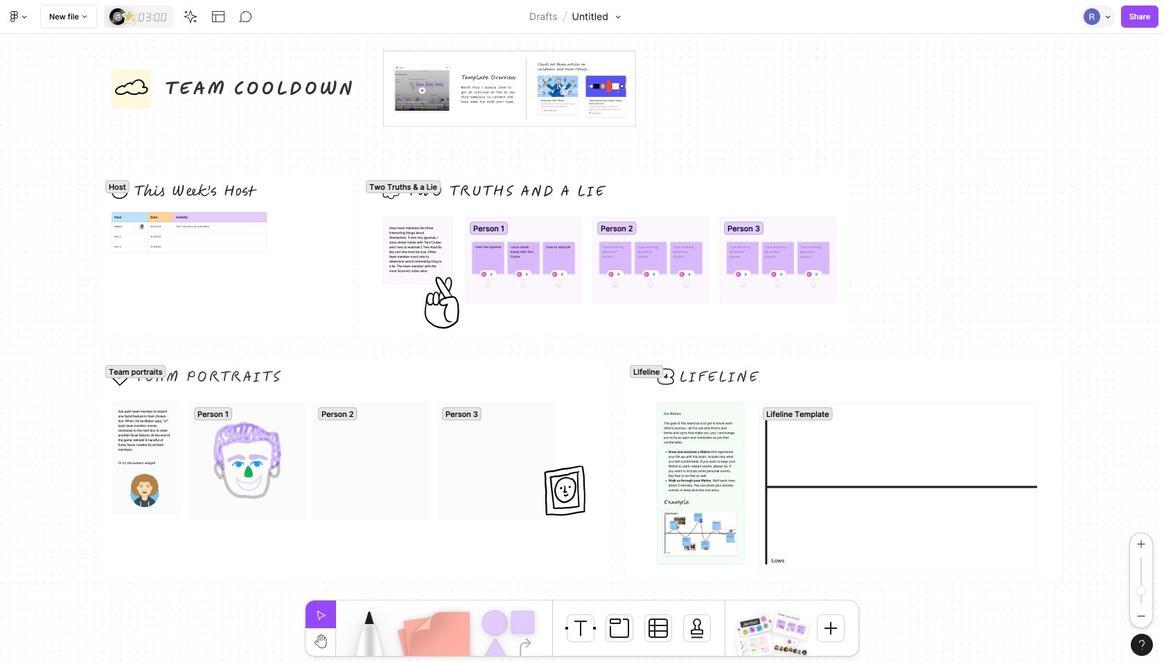 Task type: locate. For each thing, give the bounding box(es) containing it.
multiplayer tools image
[[1104, 0, 1115, 33]]

help image
[[1140, 641, 1146, 650]]

view comments image
[[239, 10, 253, 24]]

main toolbar region
[[0, 0, 1165, 34]]



Task type: describe. For each thing, give the bounding box(es) containing it.
team charter image
[[736, 634, 774, 660]]

File name text field
[[572, 8, 609, 26]]

team cooldown image
[[772, 612, 811, 641]]



